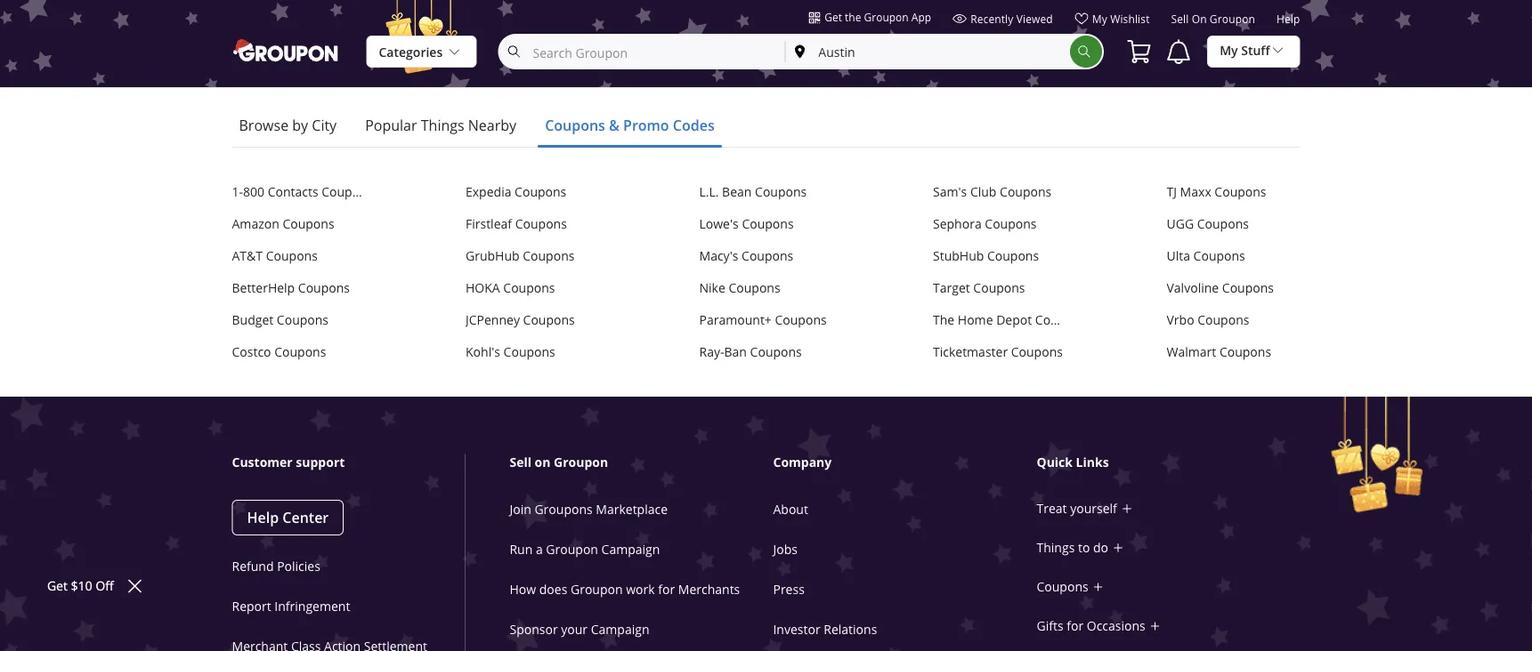 Task type: vqa. For each thing, say whether or not it's contained in the screenshot.


Task type: locate. For each thing, give the bounding box(es) containing it.
coupons down valvoline coupons
[[1198, 312, 1249, 329]]

1 horizontal spatial sell on groupon
[[1171, 12, 1255, 26]]

macy's coupons
[[699, 248, 793, 265]]

and right the savings
[[602, 42, 621, 56]]

groupon for sell on groupon heading
[[554, 454, 608, 472]]

kohl's coupons link
[[466, 344, 599, 362]]

coupons down the sephora coupons 'link'
[[987, 248, 1039, 265]]

coupons down 1-800 contacts coupons link
[[283, 216, 334, 233]]

1 vertical spatial sell on groupon
[[510, 454, 608, 472]]

my left wishlist
[[1092, 12, 1107, 26]]

coupons down the grubhub coupons link
[[503, 280, 555, 297]]

on up by at top left
[[300, 36, 321, 58]]

lowe's
[[699, 216, 739, 233]]

coupons for valvoline coupons
[[1222, 280, 1274, 297]]

the right get
[[845, 10, 861, 24]]

costco coupons link
[[232, 344, 365, 362]]

coupons down the 'firstleaf coupons' link
[[523, 248, 575, 265]]

groupon for run a groupon campaign link
[[546, 541, 598, 558]]

coupons for macy's coupons
[[742, 248, 793, 265]]

company
[[773, 454, 832, 472]]

2 horizontal spatial your
[[829, 42, 852, 56]]

2 vertical spatial on
[[535, 454, 551, 472]]

the right the around
[[935, 42, 952, 56]]

1 horizontal spatial on
[[535, 454, 551, 472]]

run a groupon campaign
[[510, 541, 660, 558]]

groupon inside 'sell on groupon' link
[[1210, 12, 1255, 26]]

investor relations
[[773, 622, 877, 638]]

for right here
[[1050, 42, 1064, 56]]

0 vertical spatial help
[[1277, 12, 1300, 26]]

1 horizontal spatial popular
[[365, 116, 417, 135]]

coupons down l.l. bean coupons link
[[742, 216, 794, 233]]

coupons up valvoline coupons
[[1193, 248, 1245, 265]]

coupons up the 'firstleaf coupons' link
[[515, 184, 566, 200]]

sell for sell on groupon heading
[[510, 454, 531, 472]]

1 vertical spatial help
[[247, 509, 279, 528]]

marketplace
[[596, 501, 668, 518]]

2 horizontal spatial on
[[1192, 12, 1207, 26]]

city
[[312, 116, 337, 135]]

coupons for hoka coupons
[[503, 280, 555, 297]]

things left nearby
[[421, 116, 464, 135]]

sponsor
[[510, 622, 558, 638]]

coupons for expedia coupons
[[515, 184, 566, 200]]

sell on groupon inside sell on groupon heading
[[510, 454, 608, 472]]

search element
[[1070, 36, 1102, 68]]

sell on groupon up groupons
[[510, 454, 608, 472]]

popular down my wishlist link
[[1067, 42, 1106, 56]]

sell up notifications inbox icon
[[1171, 12, 1189, 26]]

sponsor your campaign
[[510, 622, 649, 638]]

join groupons marketplace
[[510, 501, 668, 518]]

0 horizontal spatial popular
[[232, 36, 296, 58]]

sephora coupons
[[933, 216, 1037, 233]]

coupons for betterhelp coupons
[[298, 280, 350, 297]]

firstleaf coupons link
[[466, 216, 599, 233]]

a
[[536, 541, 543, 558]]

sponsor your campaign link
[[510, 622, 649, 638]]

popular up browse
[[232, 36, 296, 58]]

treat yourself
[[1037, 501, 1117, 517]]

ugg coupons
[[1167, 216, 1249, 233]]

my left stuff
[[1220, 42, 1238, 59]]

tj
[[1167, 184, 1177, 200]]

sell on groupon up "my stuff"
[[1171, 12, 1255, 26]]

your right the in
[[829, 42, 852, 56]]

campaign down how does groupon work for merchants
[[591, 622, 649, 638]]

1 horizontal spatial help
[[1277, 12, 1300, 26]]

walmart coupons link
[[1167, 344, 1300, 362]]

0 horizontal spatial my
[[1092, 12, 1107, 26]]

is
[[480, 42, 488, 56]]

quick links
[[1037, 454, 1109, 472]]

coupons for budget coupons
[[277, 312, 329, 329]]

coupons down the vrbo coupons link
[[1220, 344, 1271, 361]]

and
[[602, 42, 621, 56], [874, 42, 893, 56]]

campaign down "marketplace"
[[601, 541, 660, 558]]

my inside button
[[1220, 42, 1238, 59]]

jobs
[[773, 541, 798, 558]]

2 and from the left
[[874, 42, 893, 56]]

my for my stuff
[[1220, 42, 1238, 59]]

coupons right contacts
[[322, 184, 373, 200]]

coupons for costco coupons
[[274, 344, 326, 361]]

things to do
[[1037, 540, 1108, 557]]

on for popular on groupon heading
[[300, 36, 321, 58]]

for right place
[[545, 42, 559, 56]]

your right 'is'
[[490, 42, 513, 56]]

1 vertical spatial sell
[[510, 454, 531, 472]]

run a groupon campaign link
[[510, 541, 660, 558]]

ban
[[724, 344, 747, 361]]

1 horizontal spatial and
[[874, 42, 893, 56]]

coupons down jcpenney coupons link
[[504, 344, 555, 361]]

things left to
[[1037, 540, 1075, 557]]

your right the sponsor
[[561, 622, 588, 638]]

hoka coupons link
[[466, 280, 599, 298]]

popular
[[232, 36, 296, 58], [1067, 42, 1106, 56], [365, 116, 417, 135]]

1 horizontal spatial your
[[561, 622, 588, 638]]

sephora coupons link
[[933, 216, 1066, 233]]

club
[[970, 184, 997, 200]]

Search Groupon search field
[[498, 34, 1104, 69]]

coupons
[[545, 116, 605, 136], [322, 184, 373, 200], [515, 184, 566, 200], [755, 184, 807, 200], [1000, 184, 1052, 200], [1215, 184, 1266, 200], [283, 216, 334, 233], [515, 216, 567, 233], [742, 216, 794, 233], [985, 216, 1037, 233], [1197, 216, 1249, 233], [266, 248, 318, 265], [523, 248, 575, 265], [742, 248, 793, 265], [987, 248, 1039, 265], [1193, 248, 1245, 265], [298, 280, 350, 297], [503, 280, 555, 297], [729, 280, 780, 297], [973, 280, 1025, 297], [1222, 280, 1274, 297], [277, 312, 329, 329], [523, 312, 575, 329], [775, 312, 827, 329], [1035, 312, 1087, 329], [1198, 312, 1249, 329], [274, 344, 326, 361], [504, 344, 555, 361], [750, 344, 802, 361], [1011, 344, 1063, 361], [1220, 344, 1271, 361], [1037, 579, 1088, 596]]

0 vertical spatial my
[[1092, 12, 1107, 26]]

the
[[845, 10, 861, 24], [935, 42, 952, 56]]

budget
[[232, 312, 273, 329]]

run
[[510, 541, 533, 558]]

on up groupons
[[535, 454, 551, 472]]

0 horizontal spatial help
[[247, 509, 279, 528]]

coupons down 'lowe's coupons' link
[[742, 248, 793, 265]]

coupons down 'betterhelp coupons' link
[[277, 312, 329, 329]]

my stuff
[[1220, 42, 1270, 59]]

coupons down sam's club coupons link
[[985, 216, 1037, 233]]

0 horizontal spatial sell
[[510, 454, 531, 472]]

on inside sell on groupon heading
[[535, 454, 551, 472]]

tj maxx coupons link
[[1167, 184, 1300, 201]]

maxx
[[1180, 184, 1211, 200]]

amazon coupons link
[[232, 216, 365, 233]]

sam's club coupons
[[933, 184, 1052, 200]]

1 horizontal spatial my
[[1220, 42, 1238, 59]]

in
[[817, 42, 826, 56]]

coupons down stubhub coupons link
[[973, 280, 1025, 297]]

0 horizontal spatial and
[[602, 42, 621, 56]]

help left center
[[247, 509, 279, 528]]

0 horizontal spatial your
[[490, 42, 513, 56]]

at&t coupons
[[232, 248, 318, 265]]

fun
[[752, 42, 768, 56]]

coupons down nike coupons link
[[775, 312, 827, 329]]

coupons down the depot
[[1011, 344, 1063, 361]]

sell for 'sell on groupon' link
[[1171, 12, 1189, 26]]

hoka
[[466, 280, 500, 297]]

coupons down at&t coupons link on the left of the page
[[298, 280, 350, 297]]

1 vertical spatial the
[[935, 42, 952, 56]]

my
[[1092, 12, 1107, 26], [1220, 42, 1238, 59]]

browse
[[239, 116, 289, 135]]

gifts
[[1037, 618, 1063, 635]]

0 horizontal spatial sell on groupon
[[510, 454, 608, 472]]

betterhelp
[[232, 280, 295, 297]]

activities
[[771, 42, 814, 56]]

groupon inside sell on groupon heading
[[554, 454, 608, 472]]

notifications inbox image
[[1165, 37, 1193, 66]]

valvoline coupons
[[1167, 280, 1274, 297]]

coupons inside 'link'
[[1197, 216, 1249, 233]]

firstleaf coupons
[[466, 216, 567, 233]]

Austin search field
[[785, 36, 1070, 68]]

0 vertical spatial sell on groupon
[[1171, 12, 1255, 26]]

stubhub coupons link
[[933, 248, 1066, 265]]

ugg
[[1167, 216, 1194, 233]]

sell on groupon for 'sell on groupon' link
[[1171, 12, 1255, 26]]

coupons up ugg coupons 'link'
[[1215, 184, 1266, 200]]

coupons down expedia coupons link
[[515, 216, 567, 233]]

0 vertical spatial sell
[[1171, 12, 1189, 26]]

coupons for target coupons
[[973, 280, 1025, 297]]

stuff
[[1241, 42, 1270, 59]]

coupons down the tj maxx coupons on the top right
[[1197, 216, 1249, 233]]

coupons for kohl's coupons
[[504, 344, 555, 361]]

1 horizontal spatial sell
[[1171, 12, 1189, 26]]

groupon
[[864, 10, 909, 24], [1210, 12, 1255, 26], [325, 36, 397, 58], [432, 42, 477, 56], [554, 454, 608, 472], [546, 541, 598, 558], [571, 582, 623, 598]]

groupon image
[[232, 38, 341, 63]]

vrbo
[[1167, 312, 1194, 329]]

1 and from the left
[[602, 42, 621, 56]]

coupons for walmart coupons
[[1220, 344, 1271, 361]]

0 horizontal spatial the
[[845, 10, 861, 24]]

sell up the join
[[510, 454, 531, 472]]

the home depot coupons link
[[933, 312, 1087, 330]]

help center
[[247, 509, 329, 528]]

report infringement
[[232, 598, 350, 615]]

coupons down budget coupons link
[[274, 344, 326, 361]]

my for my wishlist
[[1092, 12, 1107, 26]]

Search Groupon search field
[[500, 36, 785, 68]]

coupons down macy's coupons
[[729, 280, 780, 297]]

walmart
[[1167, 344, 1216, 361]]

1 vertical spatial my
[[1220, 42, 1238, 59]]

help for help center
[[247, 509, 279, 528]]

coupons up the sephora coupons 'link'
[[1000, 184, 1052, 200]]

coupons inside "link"
[[775, 312, 827, 329]]

on
[[1192, 12, 1207, 26], [300, 36, 321, 58], [535, 454, 551, 472]]

quick links heading
[[1037, 454, 1304, 472]]

coupons for nike coupons
[[729, 280, 780, 297]]

sell
[[1171, 12, 1189, 26], [510, 454, 531, 472]]

coupons for ticketmaster coupons
[[1011, 344, 1063, 361]]

coupons for grubhub coupons
[[523, 248, 575, 265]]

0 vertical spatial on
[[1192, 12, 1207, 26]]

coupons up betterhelp coupons
[[266, 248, 318, 265]]

and right the 'city'
[[874, 42, 893, 56]]

0 horizontal spatial on
[[300, 36, 321, 58]]

jcpenney coupons
[[466, 312, 575, 329]]

2 horizontal spatial popular
[[1067, 42, 1106, 56]]

groupon inside the get the groupon app 'button'
[[864, 10, 909, 24]]

coupons down hoka coupons link at the left of page
[[523, 312, 575, 329]]

coupons down ulta coupons link
[[1222, 280, 1274, 297]]

on inside 'sell on groupon' link
[[1192, 12, 1207, 26]]

investor
[[773, 622, 820, 638]]

walmart coupons
[[1167, 344, 1271, 361]]

1 vertical spatial things
[[1037, 540, 1075, 557]]

0 vertical spatial the
[[845, 10, 861, 24]]

at&t coupons link
[[232, 248, 365, 265]]

coupons for jcpenney coupons
[[523, 312, 575, 329]]

coupons for ugg coupons
[[1197, 216, 1249, 233]]

coupons down paramount+ coupons "link"
[[750, 344, 802, 361]]

1 vertical spatial on
[[300, 36, 321, 58]]

amazon
[[232, 216, 279, 233]]

app
[[911, 10, 931, 24]]

yourself
[[1070, 501, 1117, 517]]

for right gifts
[[1067, 618, 1084, 635]]

for right work
[[658, 582, 675, 598]]

grubhub
[[466, 248, 520, 265]]

viewed
[[1016, 12, 1053, 26]]

how does groupon work for merchants link
[[510, 582, 740, 598]]

0 vertical spatial things
[[421, 116, 464, 135]]

popular on groupon
[[232, 36, 397, 58]]

click
[[998, 42, 1021, 56]]

sell inside heading
[[510, 454, 531, 472]]

help up my stuff button
[[1277, 12, 1300, 26]]

popular right the city
[[365, 116, 417, 135]]

ticketmaster
[[933, 344, 1008, 361]]

on up notifications inbox icon
[[1192, 12, 1207, 26]]

help for help link
[[1277, 12, 1300, 26]]

sell on groupon for sell on groupon heading
[[510, 454, 608, 472]]



Task type: describe. For each thing, give the bounding box(es) containing it.
coupons for firstleaf coupons
[[515, 216, 567, 233]]

jobs link
[[773, 541, 798, 558]]

investor relations link
[[773, 622, 877, 638]]

savings
[[562, 42, 599, 56]]

groupon for how does groupon work for merchants link on the bottom of page
[[571, 582, 623, 598]]

search image
[[1077, 45, 1092, 59]]

valvoline coupons link
[[1167, 280, 1300, 298]]

on for sell on groupon heading
[[535, 454, 551, 472]]

1 vertical spatial campaign
[[591, 622, 649, 638]]

lowe's coupons
[[699, 216, 794, 233]]

customer support heading
[[232, 454, 465, 472]]

valvoline
[[1167, 280, 1219, 297]]

about
[[773, 501, 808, 518]]

to
[[1078, 540, 1090, 557]]

stubhub
[[933, 248, 984, 265]]

join groupons marketplace link
[[510, 501, 668, 518]]

jcpenney coupons link
[[466, 312, 599, 330]]

sam's
[[933, 184, 967, 200]]

help center link
[[232, 500, 344, 536]]

sam's club coupons link
[[933, 184, 1066, 201]]

1 horizontal spatial things
[[1037, 540, 1075, 557]]

contacts
[[268, 184, 318, 200]]

on for 'sell on groupon' link
[[1192, 12, 1207, 26]]

coupons for amazon coupons
[[283, 216, 334, 233]]

sell on groupon heading
[[510, 454, 777, 472]]

vrbo coupons link
[[1167, 312, 1300, 330]]

expedia coupons
[[466, 184, 566, 200]]

get the groupon app button
[[809, 9, 931, 25]]

exploring
[[702, 42, 749, 56]]

categories.
[[1109, 42, 1164, 56]]

my wishlist
[[1092, 12, 1150, 26]]

grubhub coupons link
[[466, 248, 599, 265]]

how does groupon work for merchants
[[510, 582, 740, 598]]

ugg coupons link
[[1167, 216, 1300, 233]]

sephora
[[933, 216, 982, 233]]

kohl's
[[466, 344, 500, 361]]

0 horizontal spatial things
[[421, 116, 464, 135]]

nike coupons
[[699, 280, 780, 297]]

1-
[[232, 184, 243, 200]]

the inside 'button'
[[845, 10, 861, 24]]

coupons for vrbo coupons
[[1198, 312, 1249, 329]]

l.l. bean coupons
[[699, 184, 807, 200]]

categories button
[[366, 36, 477, 69]]

coupons for ulta coupons
[[1193, 248, 1245, 265]]

budget coupons
[[232, 312, 329, 329]]

support
[[296, 454, 345, 472]]

here
[[1024, 42, 1047, 56]]

refund policies link
[[232, 558, 320, 575]]

coupons left &
[[545, 116, 605, 136]]

work
[[626, 582, 655, 598]]

coupons for paramount+ coupons
[[775, 312, 827, 329]]

paramount+ coupons link
[[699, 312, 833, 330]]

expedia
[[466, 184, 511, 200]]

the home depot coupons
[[933, 312, 1087, 329]]

lowe's coupons link
[[699, 216, 833, 233]]

groupon for 'sell on groupon' link
[[1210, 12, 1255, 26]]

1-800 contacts coupons
[[232, 184, 373, 200]]

country.
[[955, 42, 996, 56]]

refund policies
[[232, 558, 320, 575]]

coupons for stubhub coupons
[[987, 248, 1039, 265]]

macy's
[[699, 248, 738, 265]]

coupons for sephora coupons
[[985, 216, 1037, 233]]

target coupons
[[933, 280, 1025, 297]]

paramount+ coupons
[[699, 312, 827, 329]]

while
[[673, 42, 699, 56]]

budget coupons link
[[232, 312, 365, 330]]

1 horizontal spatial the
[[935, 42, 952, 56]]

l.l.
[[699, 184, 719, 200]]

amazon coupons
[[232, 216, 334, 233]]

groupon for popular on groupon heading
[[325, 36, 397, 58]]

treat
[[1037, 501, 1067, 517]]

recently
[[970, 12, 1013, 26]]

depot
[[996, 312, 1032, 329]]

promo
[[623, 116, 669, 136]]

hoka coupons
[[466, 280, 555, 297]]

ulta coupons
[[1167, 248, 1245, 265]]

report infringement link
[[232, 598, 350, 615]]

coupons right the depot
[[1035, 312, 1087, 329]]

popular on groupon heading
[[232, 36, 397, 58]]

paramount+
[[699, 312, 772, 329]]

0 vertical spatial campaign
[[601, 541, 660, 558]]

company heading
[[773, 454, 1040, 472]]

ulta coupons link
[[1167, 248, 1300, 265]]

browse by city
[[239, 116, 337, 135]]

recently viewed
[[970, 12, 1053, 26]]

coupons up 'lowe's coupons' link
[[755, 184, 807, 200]]

coupons down things to do
[[1037, 579, 1088, 596]]

groupon is your place for savings and discovery while exploring fun activities in your city and around the country. click here for popular categories.
[[432, 42, 1164, 56]]

join
[[510, 501, 531, 518]]

ray-
[[699, 344, 724, 361]]

popular for popular on groupon
[[232, 36, 296, 58]]

do
[[1093, 540, 1108, 557]]

popular for popular things nearby
[[365, 116, 417, 135]]

get
[[825, 10, 842, 24]]

codes
[[673, 116, 715, 136]]

costco
[[232, 344, 271, 361]]

popular things nearby
[[365, 116, 516, 135]]

coupons & promo codes
[[545, 116, 715, 136]]

relations
[[824, 622, 877, 638]]

coupons for at&t coupons
[[266, 248, 318, 265]]

center
[[282, 509, 329, 528]]

1-800 contacts coupons link
[[232, 184, 373, 201]]

l.l. bean coupons link
[[699, 184, 833, 201]]

nike coupons link
[[699, 280, 833, 298]]

by
[[292, 116, 308, 135]]

coupons for lowe's coupons
[[742, 216, 794, 233]]

the
[[933, 312, 954, 329]]



